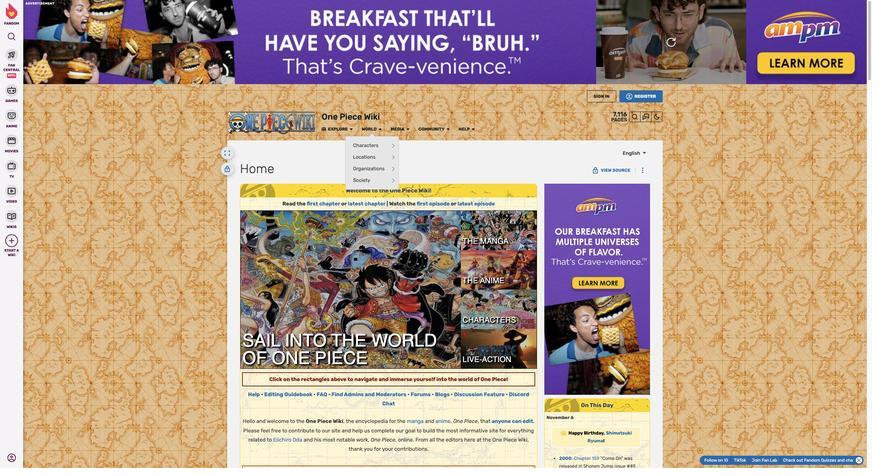 Task type: describe. For each thing, give the bounding box(es) containing it.
2 • from the left
[[314, 392, 316, 398]]

start a wiki link
[[0, 235, 23, 258]]

help for help • editing guidebook • faq • find admins and moderators • forums • blogs • discussion feature •
[[248, 392, 260, 398]]

to right above
[[348, 377, 353, 383]]

manga link
[[407, 419, 424, 425]]

view source
[[601, 168, 630, 173]]

wiki for one piece wiki
[[364, 112, 380, 122]]

source
[[613, 168, 630, 173]]

on this day
[[581, 403, 613, 409]]

oda
[[293, 437, 302, 444]]

the anime
[[463, 277, 504, 285]]

november
[[547, 416, 570, 421]]

"come
[[601, 456, 615, 461]]

characters image
[[461, 290, 537, 329]]

community link
[[419, 127, 445, 132]]

0 horizontal spatial help link
[[248, 392, 260, 398]]

2000 link
[[559, 456, 572, 461]]

one left the piece!
[[481, 377, 491, 383]]

fan central beta
[[3, 63, 20, 77]]

can
[[512, 419, 522, 425]]

guidebook
[[284, 392, 312, 398]]

2000
[[559, 456, 572, 461]]

, left that
[[478, 419, 479, 425]]

manga
[[480, 237, 509, 246]]

register link
[[619, 91, 663, 103]]

blogs
[[435, 392, 450, 398]]

for inside , online. from all the editors here at the one piece wiki, thank you for your contributions.
[[374, 447, 381, 453]]

view source image
[[224, 166, 230, 172]]

anyone
[[492, 419, 511, 425]]

find
[[332, 392, 343, 398]]

one up contribute
[[306, 419, 316, 425]]

out
[[796, 458, 803, 463]]

to right goal
[[417, 428, 422, 434]]

you
[[364, 447, 373, 453]]

media link
[[391, 127, 404, 132]]

, up notable
[[343, 419, 345, 425]]

movies link
[[0, 134, 23, 154]]

free
[[271, 428, 281, 434]]

1 vertical spatial advertisement region
[[544, 184, 650, 396]]

society link
[[350, 175, 398, 187]]

check out fandom quizzes and cha link
[[783, 458, 853, 463]]

tiny image for media
[[406, 127, 410, 132]]

world inside sail into the world of one piece
[[371, 330, 437, 351]]

anyone can edit link
[[492, 419, 533, 425]]

piece up informative
[[464, 419, 478, 425]]

:
[[572, 456, 573, 461]]

chat
[[382, 401, 395, 407]]

cha
[[846, 458, 853, 463]]

view
[[601, 168, 612, 173]]

first episode link
[[417, 201, 450, 207]]

in
[[605, 94, 610, 99]]

and down navigate
[[365, 392, 375, 398]]

welcome
[[346, 188, 371, 194]]

edit
[[523, 419, 533, 425]]

piece left wiki!
[[402, 188, 417, 194]]

community
[[419, 127, 445, 132]]

games link
[[0, 84, 23, 103]]

world link
[[362, 127, 377, 132]]

into inside sail into the world of one piece
[[285, 330, 327, 351]]

video
[[6, 200, 17, 204]]

#49.
[[627, 464, 636, 469]]

click
[[269, 377, 282, 383]]

tiny image for characters
[[391, 144, 395, 148]]

rectangles
[[301, 377, 330, 383]]

anime
[[436, 419, 451, 425]]

, online. from all the editors here at the one piece wiki, thank you for your contributions.
[[349, 437, 529, 453]]

happy birthday,
[[569, 431, 606, 436]]

that
[[480, 419, 491, 425]]

2 site from the left
[[489, 428, 498, 434]]

and inside . please feel free to contribute to our site and help us complete our goal to build the most informative site for everything related to
[[342, 428, 351, 434]]

above
[[331, 377, 347, 383]]

everything
[[507, 428, 534, 434]]

wikis
[[7, 225, 17, 229]]

one down complete
[[371, 437, 381, 444]]

here
[[464, 437, 475, 444]]

informative
[[460, 428, 488, 434]]

editors
[[446, 437, 463, 444]]

society
[[353, 178, 370, 184]]

the for the manga
[[463, 237, 478, 246]]

1 horizontal spatial for
[[389, 419, 396, 425]]

discussion feature link
[[454, 392, 505, 398]]

day
[[603, 403, 613, 409]]

2 first from the left
[[417, 201, 428, 207]]

sign
[[594, 94, 604, 99]]

his
[[314, 437, 321, 444]]

encyclopedia
[[355, 419, 388, 425]]

happy
[[569, 431, 583, 436]]

at
[[477, 437, 482, 444]]

, up editors
[[451, 419, 452, 425]]

on for ig
[[718, 458, 723, 463]]

live action image
[[461, 329, 537, 369]]

discussion
[[454, 392, 483, 398]]

in
[[578, 464, 582, 469]]

. please feel free to contribute to our site and help us complete our goal to build the most informative site for everything related to
[[243, 419, 535, 444]]

related
[[248, 437, 266, 444]]

2 tiny image from the left
[[349, 127, 353, 132]]

!
[[603, 439, 605, 444]]

piece inside , online. from all the editors here at the one piece wiki, thank you for your contributions.
[[503, 437, 517, 444]]

7 • from the left
[[506, 392, 508, 398]]

explore
[[328, 127, 348, 132]]

anime inside anime link
[[6, 124, 17, 128]]

live-action
[[463, 356, 511, 364]]

help for help
[[459, 127, 470, 132]]

1 site from the left
[[331, 428, 340, 434]]

collapse image
[[856, 458, 862, 464]]

quizzes
[[821, 458, 836, 463]]

7,116
[[613, 111, 627, 119]]

1 horizontal spatial fan
[[762, 458, 769, 463]]

|
[[387, 201, 388, 207]]

piece inside sail into the world of one piece
[[315, 348, 368, 368]]

to up contribute
[[290, 419, 295, 425]]

0 vertical spatial advertisement region
[[23, 0, 867, 84]]

1 first from the left
[[307, 201, 318, 207]]

admins
[[344, 392, 364, 398]]

locations
[[353, 154, 375, 160]]

contributions.
[[394, 447, 429, 453]]

was
[[624, 456, 633, 461]]

the inside sail into the world of one piece
[[331, 330, 366, 351]]

movies
[[5, 149, 18, 154]]

1 horizontal spatial help link
[[459, 127, 470, 132]]

build
[[423, 428, 435, 434]]

welcome
[[267, 419, 289, 425]]

help
[[352, 428, 363, 434]]

sign in
[[594, 94, 610, 99]]

feature
[[484, 392, 505, 398]]

one piece wiki link
[[322, 112, 380, 122]]

0 vertical spatial characters
[[353, 143, 378, 149]]

fandom
[[4, 21, 19, 26]]

follow on ig link
[[702, 457, 731, 465]]

november 6
[[547, 416, 574, 421]]

"come on" was released in shonen jump issue #49.
[[559, 456, 636, 469]]

one up watch
[[390, 188, 401, 194]]

and up the help • editing guidebook • faq • find admins and moderators • forums • blogs • discussion feature •
[[379, 377, 389, 383]]

fan inside the fan central beta
[[8, 63, 15, 68]]

eiichiro oda and his most notable work, one piece
[[273, 437, 395, 444]]

start a wiki
[[4, 249, 19, 257]]

hello
[[243, 419, 255, 425]]

1 horizontal spatial into
[[436, 377, 447, 383]]

piece up your
[[382, 437, 395, 444]]

all
[[430, 437, 435, 444]]

to up his
[[316, 428, 321, 434]]

tiktok link
[[731, 457, 749, 465]]

register
[[635, 94, 656, 99]]



Task type: vqa. For each thing, say whether or not it's contained in the screenshot.
Shimotsuki Ryuma link at the bottom
yes



Task type: locate. For each thing, give the bounding box(es) containing it.
1 the from the top
[[463, 237, 478, 246]]

tiny image for organizations
[[391, 167, 395, 171]]

1 horizontal spatial anime
[[480, 277, 504, 285]]

1 latest from the left
[[348, 201, 364, 207]]

tv
[[9, 175, 14, 179]]

3 • from the left
[[328, 392, 330, 398]]

tiny image right world link
[[378, 127, 382, 132]]

2 horizontal spatial wiki
[[364, 112, 380, 122]]

this
[[590, 403, 602, 409]]

to down feel
[[267, 437, 272, 444]]

anime link
[[0, 109, 23, 129]]

1 horizontal spatial chapter
[[365, 201, 386, 207]]

explore link
[[322, 127, 348, 132]]

a
[[16, 249, 19, 253]]

wiki down start
[[8, 253, 15, 257]]

and left his
[[304, 437, 313, 444]]

6
[[571, 416, 574, 421]]

help link right community link
[[459, 127, 470, 132]]

first down wiki!
[[417, 201, 428, 207]]

tiny image
[[471, 127, 476, 132], [391, 144, 395, 148], [642, 151, 647, 155], [391, 155, 395, 160], [391, 167, 395, 171], [391, 179, 395, 183]]

1 horizontal spatial characters
[[463, 316, 516, 325]]

1 vertical spatial characters
[[463, 316, 516, 325]]

help link left the editing
[[248, 392, 260, 398]]

search [ctrl-option-f] image
[[7, 32, 16, 41]]

latest episode link
[[458, 201, 495, 207]]

• right blogs
[[451, 392, 453, 398]]

1 horizontal spatial our
[[396, 428, 404, 434]]

our left goal
[[396, 428, 404, 434]]

shonen
[[583, 464, 600, 469]]

0 horizontal spatial on
[[283, 377, 290, 383]]

anime
[[6, 124, 17, 128], [480, 277, 504, 285]]

wiki up eiichiro oda and his most notable work, one piece on the bottom of page
[[333, 419, 343, 425]]

anime up movies link at left top
[[6, 124, 17, 128]]

latest down welcome at the top left
[[348, 201, 364, 207]]

0 horizontal spatial or
[[341, 201, 347, 207]]

1 horizontal spatial or
[[451, 201, 456, 207]]

characters up locations
[[353, 143, 378, 149]]

tiny image for society
[[391, 179, 395, 183]]

1 • from the left
[[261, 392, 263, 398]]

follow
[[704, 458, 717, 463]]

on left ig
[[718, 458, 723, 463]]

english
[[623, 151, 640, 157]]

, left online.
[[395, 437, 397, 444]]

most right his
[[323, 437, 335, 444]]

episode up the manga 'image'
[[474, 201, 495, 207]]

tiny image inside organizations link
[[391, 167, 395, 171]]

0 vertical spatial world
[[362, 127, 377, 132]]

0 horizontal spatial wiki
[[8, 253, 15, 257]]

discord
[[509, 392, 529, 398]]

sail into the world of one piece image
[[241, 211, 537, 369]]

• left forums link on the bottom left of page
[[408, 392, 410, 398]]

tiny image for locations
[[391, 155, 395, 160]]

characters up 'live action' image
[[463, 316, 516, 325]]

watch
[[389, 201, 406, 207]]

home
[[240, 162, 274, 177]]

1 horizontal spatial wiki
[[333, 419, 343, 425]]

piece!
[[492, 377, 508, 383]]

2 vertical spatial wiki
[[333, 419, 343, 425]]

one up click
[[272, 348, 310, 368]]

for right you
[[374, 447, 381, 453]]

1 vertical spatial fan
[[762, 458, 769, 463]]

2 or from the left
[[451, 201, 456, 207]]

for up complete
[[389, 419, 396, 425]]

video link
[[0, 184, 23, 204]]

one right anime link
[[453, 419, 463, 425]]

1 vertical spatial the
[[463, 277, 478, 285]]

1 vertical spatial into
[[436, 377, 447, 383]]

piece left wiki,
[[503, 437, 517, 444]]

read the first chapter or latest chapter | watch the first episode or latest episode
[[282, 201, 495, 207]]

check out fandom quizzes and cha
[[783, 458, 853, 463]]

0 horizontal spatial help
[[248, 392, 260, 398]]

on"
[[616, 456, 623, 461]]

one piece wiki
[[322, 112, 380, 122]]

0 vertical spatial of
[[242, 348, 267, 368]]

tiny image inside society link
[[391, 179, 395, 183]]

1 vertical spatial anime
[[480, 277, 504, 285]]

on right click
[[283, 377, 290, 383]]

for inside . please feel free to contribute to our site and help us complete our goal to build the most informative site for everything related to
[[499, 428, 506, 434]]

• right faq
[[328, 392, 330, 398]]

characters link
[[350, 140, 398, 152]]

piece up explore
[[340, 112, 362, 122]]

of inside sail into the world of one piece
[[242, 348, 267, 368]]

fan up central
[[8, 63, 15, 68]]

0 horizontal spatial anime
[[6, 124, 17, 128]]

0 horizontal spatial most
[[323, 437, 335, 444]]

2 episode from the left
[[474, 201, 495, 207]]

1 vertical spatial of
[[474, 377, 480, 383]]

0 horizontal spatial episode
[[429, 201, 450, 207]]

shimotsuki ryuma link
[[588, 431, 632, 444]]

your
[[382, 447, 393, 453]]

forums link
[[411, 392, 431, 398]]

0 vertical spatial the
[[463, 237, 478, 246]]

anime up the characters image
[[480, 277, 504, 285]]

0 horizontal spatial of
[[242, 348, 267, 368]]

2 our from the left
[[396, 428, 404, 434]]

1 horizontal spatial of
[[474, 377, 480, 383]]

0 horizontal spatial latest
[[348, 201, 364, 207]]

0 horizontal spatial into
[[285, 330, 327, 351]]

tiny image inside explore link
[[322, 127, 326, 132]]

0 horizontal spatial first
[[307, 201, 318, 207]]

0 vertical spatial most
[[446, 428, 458, 434]]

1 horizontal spatial help
[[459, 127, 470, 132]]

1 vertical spatial for
[[499, 428, 506, 434]]

tiny image inside characters link
[[391, 144, 395, 148]]

blogs link
[[435, 392, 450, 398]]

small image
[[8, 238, 15, 244]]

notable
[[336, 437, 355, 444]]

, inside , online. from all the editors here at the one piece wiki, thank you for your contributions.
[[395, 437, 397, 444]]

tiny image right community link
[[446, 127, 450, 132]]

0 vertical spatial for
[[389, 419, 396, 425]]

work,
[[356, 437, 370, 444]]

0 horizontal spatial site
[[331, 428, 340, 434]]

eiichiro
[[273, 437, 291, 444]]

0 horizontal spatial fan
[[8, 63, 15, 68]]

tiny image left explore
[[322, 127, 326, 132]]

help left the editing
[[248, 392, 260, 398]]

and up notable
[[342, 428, 351, 434]]

tiny image for world
[[378, 127, 382, 132]]

moderators
[[376, 392, 406, 398]]

• left blogs
[[432, 392, 434, 398]]

on for the
[[283, 377, 290, 383]]

2 latest from the left
[[458, 201, 473, 207]]

0 vertical spatial into
[[285, 330, 327, 351]]

1 chapter from the left
[[319, 201, 340, 207]]

discord chat
[[382, 392, 529, 407]]

help right community
[[459, 127, 470, 132]]

one
[[322, 112, 338, 122], [390, 188, 401, 194], [272, 348, 310, 368], [481, 377, 491, 383], [306, 419, 316, 425], [453, 419, 463, 425], [371, 437, 381, 444], [492, 437, 502, 444]]

latest right first episode link
[[458, 201, 473, 207]]

piece
[[340, 112, 362, 122], [402, 188, 417, 194], [315, 348, 368, 368], [317, 419, 332, 425], [464, 419, 478, 425], [382, 437, 395, 444], [503, 437, 517, 444]]

and up feel
[[256, 419, 266, 425]]

organizations
[[353, 166, 385, 172]]

first right read
[[307, 201, 318, 207]]

tiny image for community
[[446, 127, 450, 132]]

5 tiny image from the left
[[446, 127, 450, 132]]

1 vertical spatial on
[[718, 458, 723, 463]]

1 horizontal spatial episode
[[474, 201, 495, 207]]

welcome to the one piece wiki!
[[346, 188, 431, 194]]

4 tiny image from the left
[[406, 127, 410, 132]]

help link
[[459, 127, 470, 132], [248, 392, 260, 398]]

online.
[[398, 437, 414, 444]]

0 vertical spatial anime
[[6, 124, 17, 128]]

1 vertical spatial help
[[248, 392, 260, 398]]

hello and welcome to the one piece wiki , the encyclopedia for the manga and anime , one piece , that anyone can edit
[[243, 419, 533, 425]]

wiki inside start a wiki
[[8, 253, 15, 257]]

the anime image
[[461, 250, 537, 290]]

4 • from the left
[[408, 392, 410, 398]]

0 horizontal spatial characters
[[353, 143, 378, 149]]

5 • from the left
[[432, 392, 434, 398]]

episode down wiki!
[[429, 201, 450, 207]]

world
[[458, 377, 473, 383]]

fandom
[[804, 458, 820, 463]]

advertisement
[[25, 2, 55, 5]]

follow on ig
[[704, 458, 728, 463]]

2 horizontal spatial for
[[499, 428, 506, 434]]

1 vertical spatial most
[[323, 437, 335, 444]]

join
[[752, 458, 761, 463]]

0 vertical spatial on
[[283, 377, 290, 383]]

bd crown image
[[560, 431, 567, 436]]

one up explore link
[[322, 112, 338, 122]]

2 the from the top
[[463, 277, 478, 285]]

one right at
[[492, 437, 502, 444]]

1 horizontal spatial most
[[446, 428, 458, 434]]

0 horizontal spatial our
[[322, 428, 330, 434]]

issue
[[615, 464, 626, 469]]

on
[[283, 377, 290, 383], [718, 458, 723, 463]]

tiktok
[[734, 458, 746, 463]]

to
[[372, 188, 378, 194], [348, 377, 353, 383], [290, 419, 295, 425], [282, 428, 287, 434], [316, 428, 321, 434], [417, 428, 422, 434], [267, 437, 272, 444]]

thank
[[349, 447, 363, 453]]

0 vertical spatial help
[[459, 127, 470, 132]]

the
[[463, 237, 478, 246], [463, 277, 478, 285]]

1 tiny image from the left
[[322, 127, 326, 132]]

piece up his
[[317, 419, 332, 425]]

jump
[[601, 464, 613, 469]]

chapter 159 link
[[574, 456, 599, 461]]

to down society link
[[372, 188, 378, 194]]

faq
[[317, 392, 327, 398]]

tiny image down one piece wiki link
[[349, 127, 353, 132]]

to right free
[[282, 428, 287, 434]]

and left cha
[[837, 458, 845, 463]]

tiny image
[[322, 127, 326, 132], [349, 127, 353, 132], [378, 127, 382, 132], [406, 127, 410, 132], [446, 127, 450, 132]]

please
[[243, 428, 260, 434]]

1 vertical spatial wiki
[[8, 253, 15, 257]]

lab
[[770, 458, 777, 463]]

3 tiny image from the left
[[378, 127, 382, 132]]

1 horizontal spatial latest
[[458, 201, 473, 207]]

goal
[[405, 428, 416, 434]]

site down anyone in the right bottom of the page
[[489, 428, 498, 434]]

or
[[341, 201, 347, 207], [451, 201, 456, 207]]

159
[[592, 456, 599, 461]]

chapter
[[574, 456, 591, 461]]

2 vertical spatial for
[[374, 447, 381, 453]]

or down welcome at the top left
[[341, 201, 347, 207]]

1 episode from the left
[[429, 201, 450, 207]]

6 • from the left
[[451, 392, 453, 398]]

tiny image inside locations 'link'
[[391, 155, 395, 160]]

media
[[391, 127, 404, 132]]

0 vertical spatial help link
[[459, 127, 470, 132]]

and up the build
[[425, 419, 434, 425]]

2 chapter from the left
[[365, 201, 386, 207]]

the manga image
[[461, 211, 537, 250]]

piece up above
[[315, 348, 368, 368]]

or right first episode link
[[451, 201, 456, 207]]

site up eiichiro oda and his most notable work, one piece on the bottom of page
[[331, 428, 340, 434]]

the for the anime
[[463, 277, 478, 285]]

1 horizontal spatial site
[[489, 428, 498, 434]]

shimotsuki ryuma
[[588, 431, 632, 444]]

advertisement region
[[23, 0, 867, 84], [544, 184, 650, 396]]

fan left lab
[[762, 458, 769, 463]]

forums
[[411, 392, 431, 398]]

0 horizontal spatial chapter
[[319, 201, 340, 207]]

most up editors
[[446, 428, 458, 434]]

.
[[533, 419, 535, 425]]

1 horizontal spatial first
[[417, 201, 428, 207]]

0 vertical spatial fan
[[8, 63, 15, 68]]

wiki for start a wiki
[[8, 253, 15, 257]]

0 horizontal spatial for
[[374, 447, 381, 453]]

1 or from the left
[[341, 201, 347, 207]]

fandom navigation element
[[0, 3, 23, 258]]

most inside . please feel free to contribute to our site and help us complete our goal to build the most informative site for everything related to
[[446, 428, 458, 434]]

tiny image right media link
[[406, 127, 410, 132]]

one inside sail into the world of one piece
[[272, 348, 310, 368]]

1 vertical spatial world
[[371, 330, 437, 351]]

• left the editing
[[261, 392, 263, 398]]

for down anyone in the right bottom of the page
[[499, 428, 506, 434]]

• left the discord
[[506, 392, 508, 398]]

1 vertical spatial help link
[[248, 392, 260, 398]]

our
[[322, 428, 330, 434], [396, 428, 404, 434]]

one piece wiki image
[[227, 112, 315, 135]]

into
[[285, 330, 327, 351], [436, 377, 447, 383]]

0 vertical spatial wiki
[[364, 112, 380, 122]]

expand image
[[224, 150, 230, 157]]

• left the faq link
[[314, 392, 316, 398]]

1 horizontal spatial on
[[718, 458, 723, 463]]

discord chat link
[[382, 392, 529, 407]]

our up eiichiro oda and his most notable work, one piece on the bottom of page
[[322, 428, 330, 434]]

wiki up world link
[[364, 112, 380, 122]]

one inside , online. from all the editors here at the one piece wiki, thank you for your contributions.
[[492, 437, 502, 444]]

us
[[364, 428, 370, 434]]

sign in link
[[587, 91, 616, 103]]

wiki
[[364, 112, 380, 122], [8, 253, 15, 257], [333, 419, 343, 425]]

the inside . please feel free to contribute to our site and help us complete our goal to build the most informative site for everything related to
[[436, 428, 445, 434]]

1 our from the left
[[322, 428, 330, 434]]



